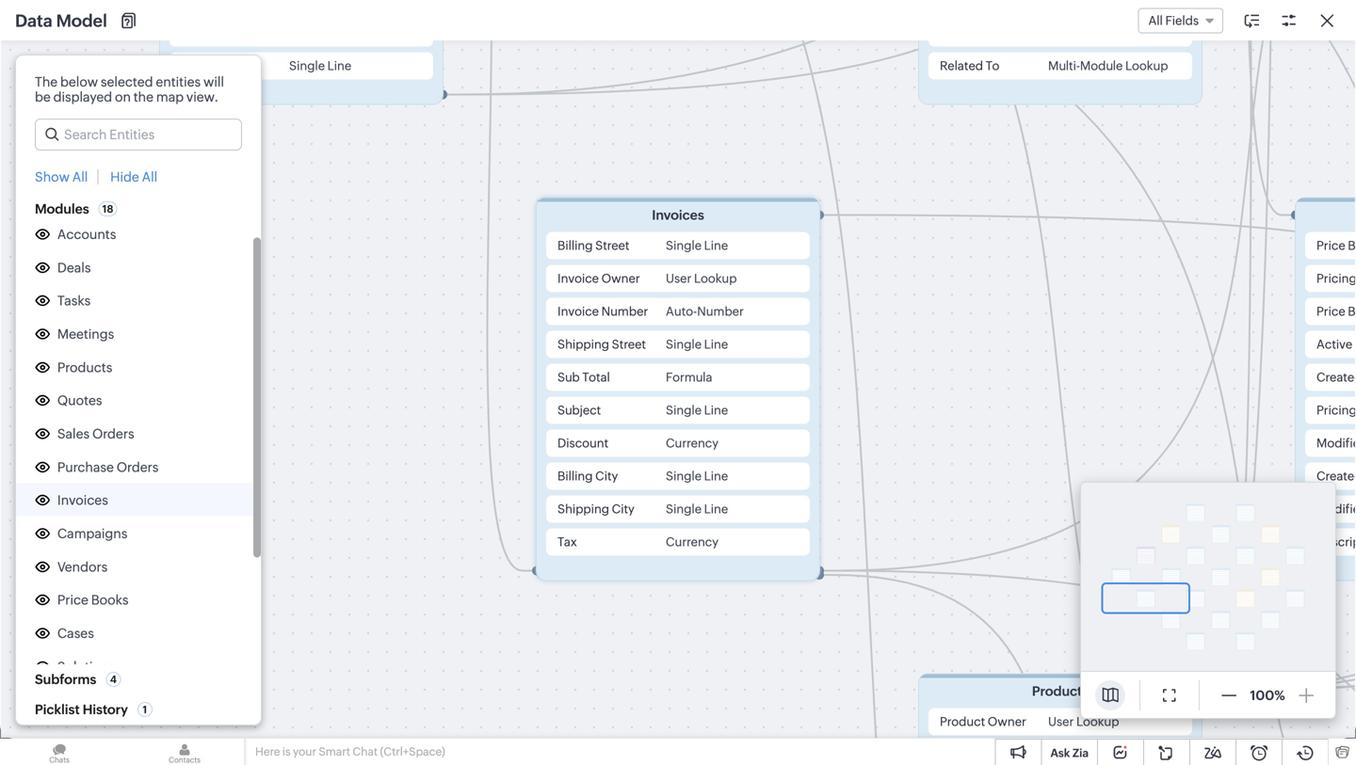Task type: describe. For each thing, give the bounding box(es) containing it.
1
[[143, 704, 147, 716]]

home
[[106, 16, 143, 31]]

purchase
[[57, 460, 114, 475]]

orders for sales orders
[[92, 427, 134, 442]]

sales
[[57, 427, 90, 442]]

single line for billing city
[[666, 469, 728, 484]]

variables link
[[45, 460, 100, 479]]

will
[[203, 74, 224, 89]]

the
[[35, 74, 58, 89]]

data model link
[[45, 584, 117, 603]]

the up relationship
[[642, 511, 662, 526]]

complex
[[961, 511, 1015, 526]]

0 vertical spatial data
[[15, 11, 52, 30]]

open
[[758, 573, 793, 588]]

the down of
[[746, 529, 766, 544]]

users
[[57, 693, 91, 708]]

data model image
[[612, 187, 989, 450]]

user lookup for product owner
[[1048, 715, 1119, 729]]

developer hub region
[[0, 392, 245, 641]]

apis & sdks
[[45, 400, 118, 415]]

chat
[[353, 746, 378, 759]]

invoice owner
[[557, 272, 640, 286]]

modules
[[35, 202, 89, 217]]

single for shipping city
[[666, 502, 702, 517]]

and
[[817, 529, 840, 544]]

city for shipping city
[[612, 502, 635, 517]]

widgets
[[45, 555, 96, 570]]

books
[[91, 593, 129, 608]]

owner for product owner
[[988, 715, 1026, 729]]

2 vertical spatial price
[[57, 593, 88, 608]]

2 price bo from the top
[[1316, 305, 1356, 319]]

line for billing city
[[704, 469, 728, 484]]

auto-
[[666, 305, 697, 319]]

circuits link
[[45, 491, 92, 510]]

client
[[45, 617, 82, 632]]

product
[[940, 715, 985, 729]]

all for show all
[[72, 170, 88, 185]]

orders for purchase orders
[[117, 460, 159, 475]]

single line for shipping city
[[666, 502, 728, 517]]

solutions
[[57, 660, 115, 675]]

active
[[1316, 338, 1352, 352]]

accounts
[[57, 227, 116, 242]]

developer
[[31, 368, 96, 383]]

shipping street
[[557, 338, 646, 352]]

on
[[115, 89, 131, 105]]

here is your smart chat (ctrl+space)
[[255, 746, 445, 759]]

price books
[[57, 593, 129, 608]]

with
[[924, 529, 951, 544]]

developer hub
[[31, 368, 125, 383]]

circuits
[[45, 493, 92, 508]]

widgets link
[[45, 553, 96, 572]]

help
[[1274, 98, 1303, 113]]

open model
[[758, 573, 835, 588]]

single line for next step
[[289, 59, 351, 73]]

understand
[[865, 511, 936, 526]]

displayed
[[53, 89, 112, 105]]

apis & sdks link
[[45, 398, 118, 417]]

picklist history
[[35, 702, 128, 718]]

of
[[737, 511, 749, 526]]

&
[[74, 400, 84, 415]]

user for invoice owner
[[666, 272, 691, 286]]

related
[[940, 59, 983, 73]]

all for hide all
[[142, 170, 157, 185]]

2 bo from the top
[[1348, 305, 1356, 319]]

2 modifie from the top
[[1316, 502, 1356, 517]]

model right logo
[[56, 11, 107, 30]]

history
[[83, 702, 128, 718]]

discount
[[557, 436, 609, 451]]

fields
[[1165, 14, 1199, 28]]

shipping for shipping street
[[557, 338, 609, 352]]

connections link
[[45, 429, 124, 448]]

multi-
[[1048, 59, 1080, 73]]

relationship
[[615, 529, 687, 544]]

number for invoice number
[[601, 305, 648, 319]]

campaigns
[[57, 526, 127, 541]]

chats image
[[0, 739, 119, 766]]

multi-module lookup
[[1048, 59, 1168, 73]]

shipping for shipping city
[[557, 502, 609, 517]]

street for shipping street
[[612, 338, 646, 352]]

lookup for invoice owner
[[694, 272, 737, 286]]

the inside the below selected entities will be displayed on the map view.
[[133, 89, 154, 105]]

subject
[[557, 404, 601, 418]]

crm
[[45, 13, 83, 33]]

its
[[843, 529, 857, 544]]

subforms
[[35, 672, 96, 687]]

1 vertical spatial price
[[1316, 305, 1345, 319]]

user for product owner
[[1048, 715, 1074, 729]]

home link
[[91, 0, 158, 46]]

owner for invoice owner
[[601, 272, 640, 286]]

1 horizontal spatial invoices
[[652, 208, 704, 223]]

4
[[110, 674, 117, 686]]

Search Entities text field
[[36, 120, 241, 150]]

lookup for product owner
[[1076, 715, 1119, 729]]

model
[[695, 511, 734, 526]]

2 pricing from the top
[[1316, 404, 1356, 418]]

profile image
[[1271, 8, 1301, 38]]

hide
[[110, 170, 139, 185]]

the below selected entities will be displayed on the map view.
[[35, 74, 224, 105]]

functions link
[[45, 522, 106, 541]]

logo image
[[15, 16, 38, 31]]

data model inside developer hub region
[[45, 586, 117, 601]]

(ctrl+space)
[[380, 746, 445, 759]]

data
[[665, 511, 692, 526]]

model inside button
[[796, 573, 835, 588]]

1 vertical spatial products
[[1032, 684, 1089, 699]]

invoice number
[[557, 305, 648, 319]]

tax
[[557, 535, 577, 549]]

profile element
[[1260, 0, 1313, 46]]

smart
[[319, 746, 350, 759]]

single line for shipping street
[[666, 338, 728, 352]]

module
[[1080, 59, 1123, 73]]

ask
[[1050, 747, 1070, 760]]

be
[[35, 89, 51, 105]]

is
[[282, 746, 291, 759]]

view.
[[186, 89, 219, 105]]

your inside data model visualize the data model of your organisation, understand the complex relationship between the entities and its structures with ease.
[[752, 511, 779, 526]]

entities inside data model visualize the data model of your organisation, understand the complex relationship between the entities and its structures with ease.
[[769, 529, 814, 544]]

picklist
[[35, 702, 80, 718]]

1 vertical spatial invoices
[[57, 493, 108, 508]]

currency for discount
[[666, 436, 718, 451]]

line for next step
[[327, 59, 351, 73]]

functions
[[45, 524, 106, 539]]

setup
[[19, 82, 72, 104]]

single line for billing street
[[666, 239, 728, 253]]



Task type: locate. For each thing, give the bounding box(es) containing it.
entities
[[156, 74, 201, 89], [769, 529, 814, 544]]

data model visualize the data model of your organisation, understand the complex relationship between the entities and its structures with ease.
[[586, 481, 1015, 544]]

invoice down invoice owner
[[557, 305, 599, 319]]

0 horizontal spatial number
[[601, 305, 648, 319]]

quotes
[[57, 393, 102, 408]]

1 number from the left
[[601, 305, 648, 319]]

city up shipping city
[[595, 469, 618, 484]]

created down the active
[[1316, 371, 1356, 385]]

your right of
[[752, 511, 779, 526]]

1 vertical spatial user
[[1048, 715, 1074, 729]]

number up formula
[[697, 305, 744, 319]]

currency down data
[[666, 535, 718, 549]]

connections
[[45, 431, 124, 446]]

1 vertical spatial owner
[[988, 715, 1026, 729]]

1 vertical spatial lookup
[[694, 272, 737, 286]]

entities down next
[[156, 74, 201, 89]]

invoice down billing street
[[557, 272, 599, 286]]

entities down organisation,
[[769, 529, 814, 544]]

currency for tax
[[666, 535, 718, 549]]

1 horizontal spatial your
[[752, 511, 779, 526]]

modifie
[[1316, 436, 1356, 451], [1316, 502, 1356, 517]]

0 vertical spatial billing
[[557, 239, 593, 253]]

user up ask
[[1048, 715, 1074, 729]]

billing for billing city
[[557, 469, 593, 484]]

single line
[[289, 59, 351, 73], [666, 239, 728, 253], [666, 338, 728, 352], [666, 404, 728, 418], [666, 469, 728, 484], [666, 502, 728, 517]]

all fields
[[1148, 14, 1199, 28]]

user lookup up zia
[[1048, 715, 1119, 729]]

1 currency from the top
[[666, 436, 718, 451]]

0 horizontal spatial all
[[72, 170, 88, 185]]

all up contacts
[[72, 170, 88, 185]]

1 pricing from the top
[[1316, 272, 1356, 286]]

to
[[986, 59, 999, 73]]

single up auto-
[[666, 239, 702, 253]]

1 shipping from the top
[[557, 338, 609, 352]]

1 price bo from the top
[[1316, 239, 1356, 253]]

1 vertical spatial user lookup
[[1048, 715, 1119, 729]]

0 vertical spatial your
[[752, 511, 779, 526]]

1 bo from the top
[[1348, 239, 1356, 253]]

shipping up the sub total
[[557, 338, 609, 352]]

ease.
[[953, 529, 986, 544]]

show
[[35, 170, 70, 185]]

orders down "sdks"
[[92, 427, 134, 442]]

billing
[[557, 239, 593, 253], [557, 469, 593, 484]]

model
[[56, 11, 107, 30], [795, 481, 852, 503], [796, 573, 835, 588], [77, 586, 117, 601]]

organisation,
[[782, 511, 862, 526]]

invoice for invoice number
[[557, 305, 599, 319]]

1 horizontal spatial user
[[1048, 715, 1074, 729]]

data up client
[[45, 586, 74, 601]]

1 horizontal spatial owner
[[988, 715, 1026, 729]]

open model button
[[740, 565, 854, 595]]

1 vertical spatial modifie
[[1316, 502, 1356, 517]]

data model up the
[[15, 11, 107, 30]]

single for shipping street
[[666, 338, 702, 352]]

next step
[[181, 59, 236, 73]]

products up ask
[[1032, 684, 1089, 699]]

2 currency from the top
[[666, 535, 718, 549]]

0 vertical spatial data model
[[15, 11, 107, 30]]

formula
[[666, 371, 712, 385]]

street for billing street
[[595, 239, 629, 253]]

number for auto-number
[[697, 305, 744, 319]]

shipping down billing city
[[557, 502, 609, 517]]

shipping
[[557, 338, 609, 352], [557, 502, 609, 517]]

1 vertical spatial data model
[[45, 586, 117, 601]]

1 created from the top
[[1316, 371, 1356, 385]]

invoices
[[652, 208, 704, 223], [57, 493, 108, 508]]

cases
[[57, 626, 94, 641]]

1 vertical spatial invoice
[[557, 305, 599, 319]]

developer hub button
[[0, 357, 245, 392]]

apis
[[45, 400, 72, 415]]

price
[[1316, 239, 1345, 253], [1316, 305, 1345, 319], [57, 593, 88, 608]]

sdks
[[87, 400, 118, 415]]

lookup up auto-number
[[694, 272, 737, 286]]

owner right product on the right bottom of page
[[988, 715, 1026, 729]]

data model down vendors
[[45, 586, 117, 601]]

1 invoice from the top
[[557, 272, 599, 286]]

0 vertical spatial owner
[[601, 272, 640, 286]]

ask zia
[[1050, 747, 1089, 760]]

pricing up the active
[[1316, 272, 1356, 286]]

single line for subject
[[666, 404, 728, 418]]

0 vertical spatial invoice
[[557, 272, 599, 286]]

1 horizontal spatial number
[[697, 305, 744, 319]]

1 vertical spatial bo
[[1348, 305, 1356, 319]]

0 vertical spatial shipping
[[557, 338, 609, 352]]

0 vertical spatial price
[[1316, 239, 1345, 253]]

here
[[255, 746, 280, 759]]

0 vertical spatial created
[[1316, 371, 1356, 385]]

0 horizontal spatial user
[[666, 272, 691, 286]]

between
[[690, 529, 744, 544]]

currency
[[666, 436, 718, 451], [666, 535, 718, 549]]

single for billing city
[[666, 469, 702, 484]]

2 billing from the top
[[557, 469, 593, 484]]

2 shipping from the top
[[557, 502, 609, 517]]

line for billing street
[[704, 239, 728, 253]]

data inside data model visualize the data model of your organisation, understand the complex relationship between the entities and its structures with ease.
[[749, 481, 791, 503]]

0 vertical spatial modifie
[[1316, 436, 1356, 451]]

orders
[[92, 427, 134, 442], [117, 460, 159, 475]]

orders right 'purchase'
[[117, 460, 159, 475]]

data up the
[[15, 11, 52, 30]]

0 horizontal spatial products
[[57, 360, 112, 375]]

street up invoice owner
[[595, 239, 629, 253]]

1 modifie from the top
[[1316, 436, 1356, 451]]

show all
[[35, 170, 88, 185]]

map
[[156, 89, 184, 105]]

line for shipping street
[[704, 338, 728, 352]]

1 vertical spatial currency
[[666, 535, 718, 549]]

0 horizontal spatial user lookup
[[666, 272, 737, 286]]

owner up invoice number
[[601, 272, 640, 286]]

0 vertical spatial lookup
[[1125, 59, 1168, 73]]

below
[[60, 74, 98, 89]]

2 number from the left
[[697, 305, 744, 319]]

all left fields
[[1148, 14, 1163, 28]]

1 vertical spatial pricing
[[1316, 404, 1356, 418]]

1 vertical spatial billing
[[557, 469, 593, 484]]

0 vertical spatial user
[[666, 272, 691, 286]]

currency down formula
[[666, 436, 718, 451]]

18
[[102, 203, 113, 215]]

client script
[[45, 617, 121, 632]]

data inside developer hub region
[[45, 586, 74, 601]]

purchase orders
[[57, 460, 159, 475]]

single for next step
[[289, 59, 325, 73]]

2 vertical spatial lookup
[[1076, 715, 1119, 729]]

line for subject
[[704, 404, 728, 418]]

1 billing from the top
[[557, 239, 593, 253]]

0 horizontal spatial your
[[293, 746, 316, 759]]

data up organisation,
[[749, 481, 791, 503]]

1 vertical spatial entities
[[769, 529, 814, 544]]

hide all
[[110, 170, 157, 185]]

0 vertical spatial price bo
[[1316, 239, 1356, 253]]

1 horizontal spatial lookup
[[1076, 715, 1119, 729]]

total
[[582, 371, 610, 385]]

single for billing street
[[666, 239, 702, 253]]

0 vertical spatial products
[[57, 360, 112, 375]]

1 vertical spatial your
[[293, 746, 316, 759]]

zia
[[1072, 747, 1089, 760]]

your right is
[[293, 746, 316, 759]]

number up shipping street
[[601, 305, 648, 319]]

sales orders
[[57, 427, 134, 442]]

2 horizontal spatial all
[[1148, 14, 1163, 28]]

1 vertical spatial orders
[[117, 460, 159, 475]]

billing city
[[557, 469, 618, 484]]

1 horizontal spatial user lookup
[[1048, 715, 1119, 729]]

single
[[289, 59, 325, 73], [666, 239, 702, 253], [666, 338, 702, 352], [666, 404, 702, 418], [666, 469, 702, 484], [666, 502, 702, 517]]

crm link
[[15, 13, 83, 33]]

structures
[[860, 529, 922, 544]]

single down formula
[[666, 404, 702, 418]]

sub
[[557, 371, 580, 385]]

0 vertical spatial currency
[[666, 436, 718, 451]]

user lookup
[[666, 272, 737, 286], [1048, 715, 1119, 729]]

model right open
[[796, 573, 835, 588]]

street down invoice number
[[612, 338, 646, 352]]

single up relationship
[[666, 502, 702, 517]]

lookup right module
[[1125, 59, 1168, 73]]

tasks
[[57, 294, 91, 309]]

billing up invoice owner
[[557, 239, 593, 253]]

single up data
[[666, 469, 702, 484]]

pricing down the active
[[1316, 404, 1356, 418]]

created up 'descrip'
[[1316, 469, 1356, 484]]

shipping city
[[557, 502, 635, 517]]

invoice
[[557, 272, 599, 286], [557, 305, 599, 319]]

single right step
[[289, 59, 325, 73]]

0 vertical spatial invoices
[[652, 208, 704, 223]]

0 vertical spatial pricing
[[1316, 272, 1356, 286]]

billing down discount
[[557, 469, 593, 484]]

2 vertical spatial data
[[45, 586, 74, 601]]

0 vertical spatial orders
[[92, 427, 134, 442]]

auto-number
[[666, 305, 744, 319]]

all right hide in the left top of the page
[[142, 170, 157, 185]]

deals
[[57, 260, 91, 275]]

line for shipping city
[[704, 502, 728, 517]]

model inside developer hub region
[[77, 586, 117, 601]]

model up organisation,
[[795, 481, 852, 503]]

vendors
[[57, 560, 108, 575]]

model inside data model visualize the data model of your organisation, understand the complex relationship between the entities and its structures with ease.
[[795, 481, 852, 503]]

city up relationship
[[612, 502, 635, 517]]

1 vertical spatial street
[[612, 338, 646, 352]]

next
[[181, 59, 207, 73]]

hub
[[99, 368, 125, 383]]

1 vertical spatial shipping
[[557, 502, 609, 517]]

1 horizontal spatial products
[[1032, 684, 1089, 699]]

city for billing city
[[595, 469, 618, 484]]

data model
[[15, 11, 107, 30], [45, 586, 117, 601]]

1 vertical spatial city
[[612, 502, 635, 517]]

1 horizontal spatial entities
[[769, 529, 814, 544]]

1 vertical spatial created
[[1316, 469, 1356, 484]]

user lookup up auto-number
[[666, 272, 737, 286]]

all
[[1148, 14, 1163, 28], [72, 170, 88, 185], [142, 170, 157, 185]]

the up with
[[938, 511, 959, 526]]

0 horizontal spatial entities
[[156, 74, 201, 89]]

1 vertical spatial data
[[749, 481, 791, 503]]

products down meetings
[[57, 360, 112, 375]]

user up auto-
[[666, 272, 691, 286]]

products
[[57, 360, 112, 375], [1032, 684, 1089, 699]]

0 horizontal spatial invoices
[[57, 493, 108, 508]]

0 vertical spatial user lookup
[[666, 272, 737, 286]]

model down vendors
[[77, 586, 117, 601]]

price bo
[[1316, 239, 1356, 253], [1316, 305, 1356, 319]]

the
[[133, 89, 154, 105], [642, 511, 662, 526], [938, 511, 959, 526], [746, 529, 766, 544]]

1 horizontal spatial all
[[142, 170, 157, 185]]

0 horizontal spatial owner
[[601, 272, 640, 286]]

city
[[595, 469, 618, 484], [612, 502, 635, 517]]

single for subject
[[666, 404, 702, 418]]

the right on
[[133, 89, 154, 105]]

2 horizontal spatial lookup
[[1125, 59, 1168, 73]]

2 invoice from the top
[[557, 305, 599, 319]]

0 vertical spatial entities
[[156, 74, 201, 89]]

0 horizontal spatial lookup
[[694, 272, 737, 286]]

0 vertical spatial street
[[595, 239, 629, 253]]

invoice for invoice owner
[[557, 272, 599, 286]]

2 created from the top
[[1316, 469, 1356, 484]]

contacts image
[[125, 739, 244, 766]]

related to
[[940, 59, 999, 73]]

data
[[15, 11, 52, 30], [749, 481, 791, 503], [45, 586, 74, 601]]

created
[[1316, 371, 1356, 385], [1316, 469, 1356, 484]]

0 vertical spatial bo
[[1348, 239, 1356, 253]]

0 vertical spatial city
[[595, 469, 618, 484]]

user lookup for invoice owner
[[666, 272, 737, 286]]

entities inside the below selected entities will be displayed on the map view.
[[156, 74, 201, 89]]

billing for billing street
[[557, 239, 593, 253]]

meetings
[[57, 327, 114, 342]]

1 vertical spatial price bo
[[1316, 305, 1356, 319]]

lookup up zia
[[1076, 715, 1119, 729]]

single down auto-
[[666, 338, 702, 352]]



Task type: vqa. For each thing, say whether or not it's contained in the screenshot.
'CURRENCY' associated with Tax
yes



